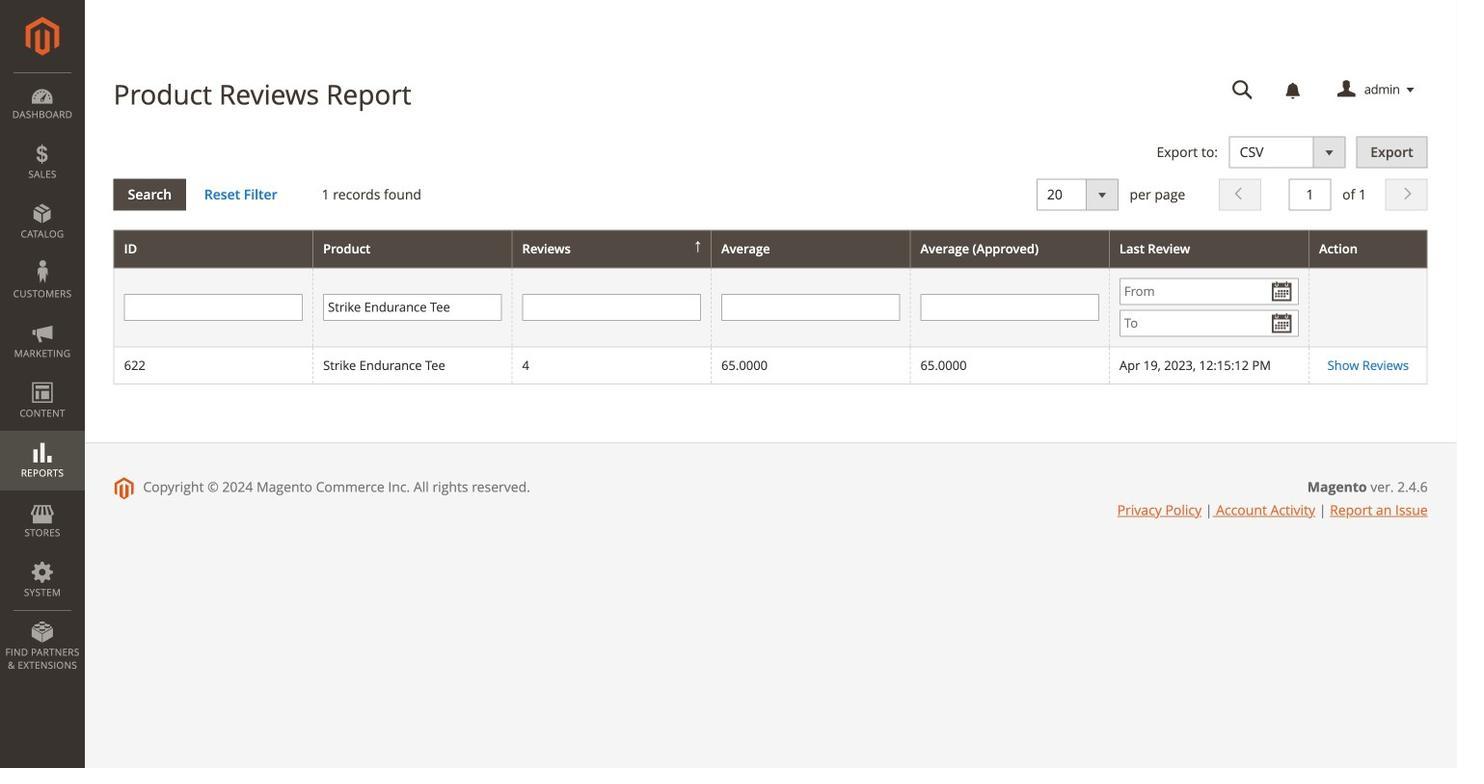 Task type: locate. For each thing, give the bounding box(es) containing it.
To text field
[[1120, 310, 1299, 337]]

menu bar
[[0, 72, 85, 682]]

None text field
[[1289, 179, 1331, 211], [721, 294, 900, 321], [1289, 179, 1331, 211], [721, 294, 900, 321]]

None text field
[[1219, 73, 1267, 107], [124, 294, 303, 321], [323, 294, 502, 321], [522, 294, 701, 321], [921, 294, 1099, 321], [1219, 73, 1267, 107], [124, 294, 303, 321], [323, 294, 502, 321], [522, 294, 701, 321], [921, 294, 1099, 321]]



Task type: describe. For each thing, give the bounding box(es) containing it.
magento admin panel image
[[26, 16, 59, 56]]

From text field
[[1120, 278, 1299, 305]]



